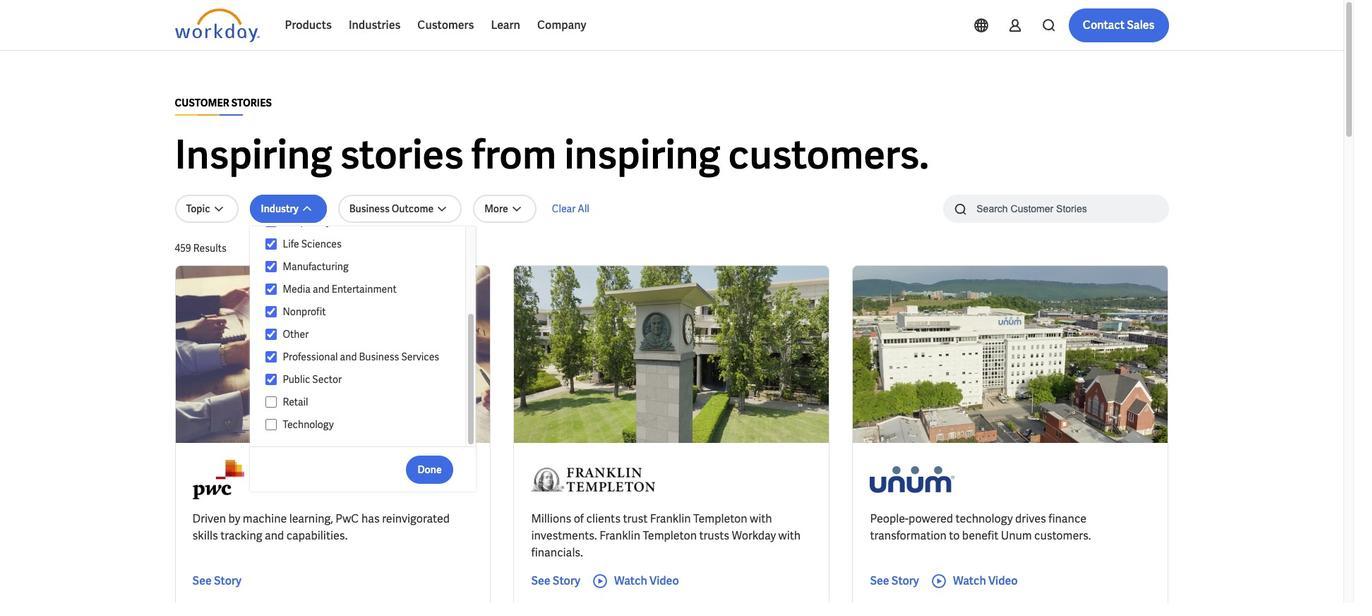 Task type: describe. For each thing, give the bounding box(es) containing it.
done
[[418, 464, 442, 476]]

inspiring
[[175, 129, 332, 181]]

to
[[949, 529, 960, 544]]

stories
[[340, 129, 464, 181]]

industry button
[[250, 195, 327, 223]]

hospitality link
[[277, 213, 452, 230]]

machine
[[243, 512, 287, 527]]

nonprofit
[[283, 306, 326, 318]]

459
[[175, 242, 191, 255]]

459 results
[[175, 242, 227, 255]]

other
[[283, 328, 309, 341]]

millions of clients trust franklin templeton with investments. franklin templeton trusts workday with financials.
[[531, 512, 801, 561]]

retail
[[283, 396, 308, 409]]

life sciences link
[[277, 236, 452, 253]]

customers
[[418, 18, 474, 32]]

technology link
[[277, 417, 452, 434]]

go to the homepage image
[[175, 8, 260, 42]]

manufacturing
[[283, 261, 349, 273]]

capabilities.
[[287, 529, 348, 544]]

industries
[[349, 18, 401, 32]]

has
[[361, 512, 380, 527]]

people-
[[870, 512, 909, 527]]

entertainment
[[332, 283, 397, 296]]

watch video for unum
[[953, 574, 1018, 589]]

driven
[[192, 512, 226, 527]]

clients
[[587, 512, 621, 527]]

watch video link for unum
[[931, 573, 1018, 590]]

media
[[283, 283, 311, 296]]

technology
[[283, 419, 334, 431]]

clear all
[[552, 203, 590, 215]]

professional and business services
[[283, 351, 439, 364]]

1 story from the left
[[214, 574, 242, 589]]

see for people-powered technology drives finance transformation to benefit unum customers.
[[870, 574, 890, 589]]

more
[[485, 203, 508, 215]]

manufacturing link
[[277, 258, 452, 275]]

business inside button
[[349, 203, 390, 215]]

learning,
[[289, 512, 333, 527]]

1 vertical spatial with
[[779, 529, 801, 544]]

learn button
[[483, 8, 529, 42]]

1 vertical spatial business
[[359, 351, 399, 364]]

video for unum
[[989, 574, 1018, 589]]

transformation
[[870, 529, 947, 544]]

public
[[283, 374, 310, 386]]

and inside driven by machine learning, pwc has reinvigorated skills tracking and capabilities.
[[265, 529, 284, 544]]

stories
[[231, 97, 272, 109]]

of
[[574, 512, 584, 527]]

0 horizontal spatial customers.
[[728, 129, 929, 181]]

media and entertainment link
[[277, 281, 452, 298]]

people-powered technology drives finance transformation to benefit unum customers.
[[870, 512, 1091, 544]]

see story for millions of clients trust franklin templeton with investments. franklin templeton trusts workday with financials.
[[531, 574, 580, 589]]

Search Customer Stories text field
[[968, 196, 1141, 221]]

media and entertainment
[[283, 283, 397, 296]]

driven by machine learning, pwc has reinvigorated skills tracking and capabilities.
[[192, 512, 450, 544]]

other link
[[277, 326, 452, 343]]

technology
[[956, 512, 1013, 527]]

all
[[578, 203, 590, 215]]

life
[[283, 238, 299, 251]]

finance
[[1049, 512, 1087, 527]]

and for professional
[[340, 351, 357, 364]]

topic button
[[175, 195, 238, 223]]

1 vertical spatial templeton
[[643, 529, 697, 544]]

millions
[[531, 512, 572, 527]]

1 see from the left
[[192, 574, 212, 589]]

contact
[[1083, 18, 1125, 32]]

company
[[537, 18, 587, 32]]

industries button
[[340, 8, 409, 42]]

powered
[[909, 512, 953, 527]]

customers. inside people-powered technology drives finance transformation to benefit unum customers.
[[1035, 529, 1091, 544]]

contact sales
[[1083, 18, 1155, 32]]

sciences
[[301, 238, 342, 251]]

see story link for millions of clients trust franklin templeton with investments. franklin templeton trusts workday with financials.
[[531, 573, 580, 590]]

life sciences
[[283, 238, 342, 251]]



Task type: vqa. For each thing, say whether or not it's contained in the screenshot.
Enterprise
no



Task type: locate. For each thing, give the bounding box(es) containing it.
business up public sector link
[[359, 351, 399, 364]]

products button
[[276, 8, 340, 42]]

and for media
[[313, 283, 330, 296]]

0 vertical spatial and
[[313, 283, 330, 296]]

franklin right trust
[[650, 512, 691, 527]]

with
[[750, 512, 772, 527], [779, 529, 801, 544]]

1 horizontal spatial with
[[779, 529, 801, 544]]

video down unum
[[989, 574, 1018, 589]]

0 horizontal spatial and
[[265, 529, 284, 544]]

see story link
[[192, 573, 242, 590], [531, 573, 580, 590], [870, 573, 919, 590]]

story for people-powered technology drives finance transformation to benefit unum customers.
[[892, 574, 919, 589]]

0 horizontal spatial with
[[750, 512, 772, 527]]

watch video link down benefit
[[931, 573, 1018, 590]]

company button
[[529, 8, 595, 42]]

customer stories
[[175, 97, 272, 109]]

investments.
[[531, 529, 597, 544]]

reinvigorated
[[382, 512, 450, 527]]

1 see story from the left
[[192, 574, 242, 589]]

and down manufacturing
[[313, 283, 330, 296]]

0 vertical spatial franklin
[[650, 512, 691, 527]]

3 see from the left
[[870, 574, 890, 589]]

3 story from the left
[[892, 574, 919, 589]]

2 video from the left
[[989, 574, 1018, 589]]

watch down millions of clients trust franklin templeton with investments. franklin templeton trusts workday with financials.
[[614, 574, 647, 589]]

1 watch from the left
[[614, 574, 647, 589]]

video down millions of clients trust franklin templeton with investments. franklin templeton trusts workday with financials.
[[650, 574, 679, 589]]

see story link down skills
[[192, 573, 242, 590]]

business outcome
[[349, 203, 434, 215]]

0 horizontal spatial video
[[650, 574, 679, 589]]

1 horizontal spatial see story link
[[531, 573, 580, 590]]

pwc
[[336, 512, 359, 527]]

see story link for people-powered technology drives finance transformation to benefit unum customers.
[[870, 573, 919, 590]]

watch
[[614, 574, 647, 589], [953, 574, 986, 589]]

watch for franklin
[[614, 574, 647, 589]]

watch video for franklin
[[614, 574, 679, 589]]

2 horizontal spatial see
[[870, 574, 890, 589]]

None checkbox
[[265, 238, 277, 251], [265, 283, 277, 296], [265, 351, 277, 364], [265, 419, 277, 431], [265, 238, 277, 251], [265, 283, 277, 296], [265, 351, 277, 364], [265, 419, 277, 431]]

watch video down millions of clients trust franklin templeton with investments. franklin templeton trusts workday with financials.
[[614, 574, 679, 589]]

business
[[349, 203, 390, 215], [359, 351, 399, 364]]

retail link
[[277, 394, 452, 411]]

1 horizontal spatial story
[[553, 574, 580, 589]]

2 horizontal spatial story
[[892, 574, 919, 589]]

contact sales link
[[1069, 8, 1169, 42]]

1 vertical spatial and
[[340, 351, 357, 364]]

see story link down "transformation"
[[870, 573, 919, 590]]

2 vertical spatial and
[[265, 529, 284, 544]]

2 see story from the left
[[531, 574, 580, 589]]

templeton
[[694, 512, 748, 527], [643, 529, 697, 544]]

see down financials.
[[531, 574, 551, 589]]

2 watch from the left
[[953, 574, 986, 589]]

more button
[[473, 195, 537, 223]]

by
[[228, 512, 240, 527]]

1 horizontal spatial franklin
[[650, 512, 691, 527]]

0 horizontal spatial watch video
[[614, 574, 679, 589]]

done button
[[406, 456, 453, 484]]

outcome
[[392, 203, 434, 215]]

story for millions of clients trust franklin templeton with investments. franklin templeton trusts workday with financials.
[[553, 574, 580, 589]]

2 horizontal spatial and
[[340, 351, 357, 364]]

1 horizontal spatial see
[[531, 574, 551, 589]]

nonprofit link
[[277, 304, 452, 321]]

see story down financials.
[[531, 574, 580, 589]]

see story link down financials.
[[531, 573, 580, 590]]

story down tracking at the bottom left
[[214, 574, 242, 589]]

clear
[[552, 203, 576, 215]]

watch video link down millions of clients trust franklin templeton with investments. franklin templeton trusts workday with financials.
[[592, 573, 679, 590]]

2 watch video from the left
[[953, 574, 1018, 589]]

2 see from the left
[[531, 574, 551, 589]]

0 vertical spatial with
[[750, 512, 772, 527]]

customers button
[[409, 8, 483, 42]]

unum
[[1001, 529, 1032, 544]]

see story
[[192, 574, 242, 589], [531, 574, 580, 589], [870, 574, 919, 589]]

drives
[[1016, 512, 1046, 527]]

1 vertical spatial franklin
[[600, 529, 641, 544]]

watch video
[[614, 574, 679, 589], [953, 574, 1018, 589]]

0 horizontal spatial see
[[192, 574, 212, 589]]

business up life sciences link
[[349, 203, 390, 215]]

0 horizontal spatial see story link
[[192, 573, 242, 590]]

results
[[193, 242, 227, 255]]

sector
[[312, 374, 342, 386]]

sales
[[1127, 18, 1155, 32]]

and down machine
[[265, 529, 284, 544]]

1 see story link from the left
[[192, 573, 242, 590]]

business outcome button
[[338, 195, 462, 223]]

inspiring
[[564, 129, 721, 181]]

0 horizontal spatial watch video link
[[592, 573, 679, 590]]

watch video link
[[592, 573, 679, 590], [931, 573, 1018, 590]]

watch for unum
[[953, 574, 986, 589]]

professional and business services link
[[277, 349, 452, 366]]

hospitality
[[283, 215, 331, 228]]

with up workday
[[750, 512, 772, 527]]

templeton down trust
[[643, 529, 697, 544]]

1 horizontal spatial watch video link
[[931, 573, 1018, 590]]

financials.
[[531, 546, 583, 561]]

templeton up the trusts
[[694, 512, 748, 527]]

2 horizontal spatial see story
[[870, 574, 919, 589]]

1 video from the left
[[650, 574, 679, 589]]

0 horizontal spatial see story
[[192, 574, 242, 589]]

learn
[[491, 18, 520, 32]]

watch down benefit
[[953, 574, 986, 589]]

products
[[285, 18, 332, 32]]

watch video link for franklin
[[592, 573, 679, 590]]

topic
[[186, 203, 210, 215]]

skills
[[192, 529, 218, 544]]

video for franklin
[[650, 574, 679, 589]]

story down "transformation"
[[892, 574, 919, 589]]

story down financials.
[[553, 574, 580, 589]]

3 see story link from the left
[[870, 573, 919, 590]]

0 vertical spatial templeton
[[694, 512, 748, 527]]

with right workday
[[779, 529, 801, 544]]

franklin templeton companies, llc image
[[531, 460, 656, 500]]

2 story from the left
[[553, 574, 580, 589]]

1 horizontal spatial customers.
[[1035, 529, 1091, 544]]

see for millions of clients trust franklin templeton with investments. franklin templeton trusts workday with financials.
[[531, 574, 551, 589]]

see
[[192, 574, 212, 589], [531, 574, 551, 589], [870, 574, 890, 589]]

inspiring stories from inspiring customers.
[[175, 129, 929, 181]]

1 horizontal spatial watch
[[953, 574, 986, 589]]

benefit
[[962, 529, 999, 544]]

0 horizontal spatial watch
[[614, 574, 647, 589]]

None checkbox
[[265, 215, 277, 228], [265, 261, 277, 273], [265, 306, 277, 318], [265, 328, 277, 341], [265, 374, 277, 386], [265, 396, 277, 409], [265, 215, 277, 228], [265, 261, 277, 273], [265, 306, 277, 318], [265, 328, 277, 341], [265, 374, 277, 386], [265, 396, 277, 409]]

trusts
[[699, 529, 730, 544]]

1 horizontal spatial video
[[989, 574, 1018, 589]]

services
[[401, 351, 439, 364]]

public sector
[[283, 374, 342, 386]]

from
[[472, 129, 557, 181]]

2 horizontal spatial see story link
[[870, 573, 919, 590]]

workday
[[732, 529, 776, 544]]

see down skills
[[192, 574, 212, 589]]

0 horizontal spatial franklin
[[600, 529, 641, 544]]

2 see story link from the left
[[531, 573, 580, 590]]

see story down "transformation"
[[870, 574, 919, 589]]

professional
[[283, 351, 338, 364]]

0 horizontal spatial story
[[214, 574, 242, 589]]

customers.
[[728, 129, 929, 181], [1035, 529, 1091, 544]]

clear all button
[[548, 195, 594, 223]]

and
[[313, 283, 330, 296], [340, 351, 357, 364], [265, 529, 284, 544]]

franklin down trust
[[600, 529, 641, 544]]

see down "transformation"
[[870, 574, 890, 589]]

see story down skills
[[192, 574, 242, 589]]

1 watch video link from the left
[[592, 573, 679, 590]]

unum image
[[870, 460, 955, 500]]

trust
[[623, 512, 648, 527]]

public sector link
[[277, 371, 452, 388]]

1 vertical spatial customers.
[[1035, 529, 1091, 544]]

2 watch video link from the left
[[931, 573, 1018, 590]]

0 vertical spatial business
[[349, 203, 390, 215]]

customer
[[175, 97, 229, 109]]

1 horizontal spatial watch video
[[953, 574, 1018, 589]]

see story for people-powered technology drives finance transformation to benefit unum customers.
[[870, 574, 919, 589]]

and up public sector link
[[340, 351, 357, 364]]

watch video down benefit
[[953, 574, 1018, 589]]

0 vertical spatial customers.
[[728, 129, 929, 181]]

story
[[214, 574, 242, 589], [553, 574, 580, 589], [892, 574, 919, 589]]

industry
[[261, 203, 299, 215]]

3 see story from the left
[[870, 574, 919, 589]]

1 horizontal spatial and
[[313, 283, 330, 296]]

1 horizontal spatial see story
[[531, 574, 580, 589]]

franklin
[[650, 512, 691, 527], [600, 529, 641, 544]]

tracking
[[220, 529, 262, 544]]

1 watch video from the left
[[614, 574, 679, 589]]

pricewaterhousecoopers global licensing services corporation (pwc) image
[[192, 460, 244, 500]]



